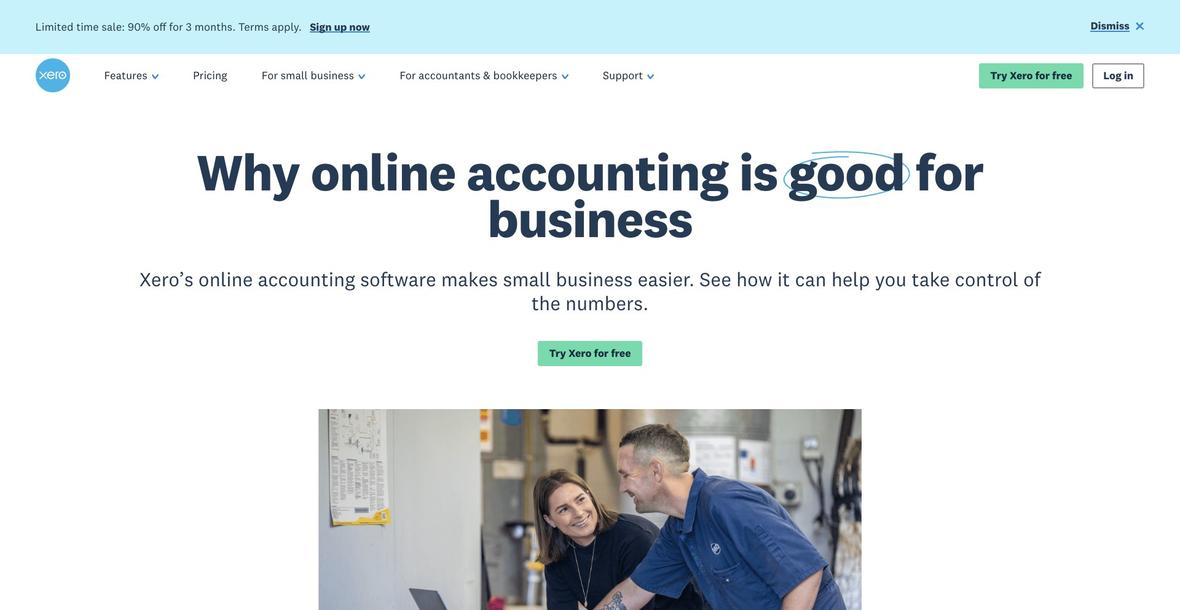 Task type: vqa. For each thing, say whether or not it's contained in the screenshot.
Business within the dropdown button
yes



Task type: locate. For each thing, give the bounding box(es) containing it.
2 for from the left
[[400, 68, 416, 82]]

small right makes
[[503, 267, 551, 292]]

for accountants & bookkeepers
[[400, 68, 557, 82]]

numbers.
[[566, 291, 649, 315]]

0 vertical spatial try xero for free link
[[979, 63, 1084, 88]]

now
[[349, 20, 370, 34]]

accounting inside xero's online accounting software makes small business easier. see how it can help you take control of the numbers.
[[258, 267, 355, 292]]

limited time sale: 90% off for 3 months. terms apply.
[[35, 19, 302, 34]]

for left accountants at the top of page
[[400, 68, 416, 82]]

1 horizontal spatial for
[[400, 68, 416, 82]]

1 horizontal spatial free
[[1053, 69, 1072, 82]]

1 horizontal spatial try xero for free link
[[979, 63, 1084, 88]]

for
[[169, 19, 183, 34], [1036, 69, 1050, 82], [916, 140, 984, 204], [594, 347, 609, 360]]

0 vertical spatial xero
[[1010, 69, 1033, 82]]

1 for from the left
[[262, 68, 278, 82]]

90%
[[128, 19, 150, 34]]

small
[[281, 68, 308, 82], [503, 267, 551, 292]]

0 horizontal spatial xero
[[569, 347, 592, 360]]

try xero for free
[[991, 69, 1072, 82], [549, 347, 631, 360]]

1 vertical spatial try xero for free
[[549, 347, 631, 360]]

xero
[[1010, 69, 1033, 82], [569, 347, 592, 360]]

1 horizontal spatial small
[[503, 267, 551, 292]]

0 horizontal spatial for
[[262, 68, 278, 82]]

1 vertical spatial accounting
[[258, 267, 355, 292]]

features button
[[87, 54, 176, 97]]

online for why
[[311, 140, 456, 204]]

1 vertical spatial online
[[198, 267, 253, 292]]

log in
[[1104, 69, 1134, 82]]

software
[[360, 267, 436, 292]]

accounting
[[467, 140, 728, 204], [258, 267, 355, 292]]

it
[[778, 267, 790, 292]]

small down apply.
[[281, 68, 308, 82]]

xero's online accounting software makes small business easier. see how it can help you take control of the numbers.
[[139, 267, 1041, 315]]

2 vertical spatial business
[[556, 267, 633, 292]]

0 horizontal spatial accounting
[[258, 267, 355, 292]]

for inside 'dropdown button'
[[262, 68, 278, 82]]

free down the "numbers."
[[611, 347, 631, 360]]

try
[[991, 69, 1008, 82], [549, 347, 566, 360]]

for small business
[[262, 68, 354, 82]]

0 horizontal spatial try
[[549, 347, 566, 360]]

0 vertical spatial try xero for free
[[991, 69, 1072, 82]]

control
[[955, 267, 1019, 292]]

free
[[1053, 69, 1072, 82], [611, 347, 631, 360]]

easier.
[[638, 267, 695, 292]]

free left log in the top of the page
[[1053, 69, 1072, 82]]

business
[[311, 68, 354, 82], [487, 186, 693, 251], [556, 267, 633, 292]]

0 vertical spatial small
[[281, 68, 308, 82]]

0 vertical spatial online
[[311, 140, 456, 204]]

how
[[736, 267, 773, 292]]

take
[[912, 267, 950, 292]]

0 horizontal spatial free
[[611, 347, 631, 360]]

up
[[334, 20, 347, 34]]

features
[[104, 68, 147, 82]]

1 horizontal spatial online
[[311, 140, 456, 204]]

for down terms
[[262, 68, 278, 82]]

terms
[[238, 19, 269, 34]]

1 vertical spatial free
[[611, 347, 631, 360]]

the
[[532, 291, 561, 315]]

for inside dropdown button
[[400, 68, 416, 82]]

accountants
[[419, 68, 480, 82]]

try xero for free link
[[979, 63, 1084, 88], [538, 341, 642, 366]]

dismiss
[[1091, 19, 1130, 33]]

1 vertical spatial try xero for free link
[[538, 341, 642, 366]]

online
[[311, 140, 456, 204], [198, 267, 253, 292]]

1 horizontal spatial accounting
[[467, 140, 728, 204]]

for
[[262, 68, 278, 82], [400, 68, 416, 82]]

sign
[[310, 20, 332, 34]]

a tradesperson shares a light-hearted moment with a colleague while invoicing for the job they've just finished. image
[[319, 409, 862, 610]]

1 vertical spatial business
[[487, 186, 693, 251]]

you
[[875, 267, 907, 292]]

log in link
[[1092, 63, 1145, 88]]

0 horizontal spatial small
[[281, 68, 308, 82]]

1 vertical spatial small
[[503, 267, 551, 292]]

why online accounting is
[[197, 140, 789, 204]]

1 vertical spatial try
[[549, 347, 566, 360]]

1 vertical spatial xero
[[569, 347, 592, 360]]

0 horizontal spatial online
[[198, 267, 253, 292]]

0 horizontal spatial try xero for free link
[[538, 341, 642, 366]]

why
[[197, 140, 300, 204]]

sale:
[[102, 19, 125, 34]]

online inside xero's online accounting software makes small business easier. see how it can help you take control of the numbers.
[[198, 267, 253, 292]]

0 vertical spatial business
[[311, 68, 354, 82]]

see
[[700, 267, 732, 292]]

limited
[[35, 19, 74, 34]]

0 vertical spatial accounting
[[467, 140, 728, 204]]

good
[[789, 140, 905, 204]]

accounting for is
[[467, 140, 728, 204]]

xero's
[[139, 267, 194, 292]]

0 horizontal spatial try xero for free
[[549, 347, 631, 360]]

1 horizontal spatial try
[[991, 69, 1008, 82]]

sign up now link
[[310, 20, 370, 37]]



Task type: describe. For each thing, give the bounding box(es) containing it.
xero homepage image
[[35, 59, 70, 93]]

of
[[1024, 267, 1041, 292]]

for for for accountants & bookkeepers
[[400, 68, 416, 82]]

small inside 'dropdown button'
[[281, 68, 308, 82]]

0 vertical spatial try
[[991, 69, 1008, 82]]

pricing
[[193, 68, 227, 82]]

off
[[153, 19, 166, 34]]

sign up now
[[310, 20, 370, 34]]

for small business button
[[244, 54, 383, 97]]

apply.
[[272, 19, 302, 34]]

business inside for business
[[487, 186, 693, 251]]

accounting for software
[[258, 267, 355, 292]]

is
[[739, 140, 778, 204]]

business inside xero's online accounting software makes small business easier. see how it can help you take control of the numbers.
[[556, 267, 633, 292]]

log
[[1104, 69, 1122, 82]]

&
[[483, 68, 491, 82]]

for business
[[487, 140, 984, 251]]

for accountants & bookkeepers button
[[383, 54, 586, 97]]

time
[[76, 19, 99, 34]]

3
[[186, 19, 192, 34]]

can
[[795, 267, 827, 292]]

pricing link
[[176, 54, 244, 97]]

bookkeepers
[[493, 68, 557, 82]]

makes
[[441, 267, 498, 292]]

dismiss button
[[1091, 19, 1145, 35]]

support button
[[586, 54, 672, 97]]

months.
[[195, 19, 236, 34]]

1 horizontal spatial xero
[[1010, 69, 1033, 82]]

for inside for business
[[916, 140, 984, 204]]

1 horizontal spatial try xero for free
[[991, 69, 1072, 82]]

support
[[603, 68, 643, 82]]

online for xero's
[[198, 267, 253, 292]]

help
[[832, 267, 870, 292]]

for for for small business
[[262, 68, 278, 82]]

in
[[1124, 69, 1134, 82]]

small inside xero's online accounting software makes small business easier. see how it can help you take control of the numbers.
[[503, 267, 551, 292]]

business inside 'dropdown button'
[[311, 68, 354, 82]]

0 vertical spatial free
[[1053, 69, 1072, 82]]



